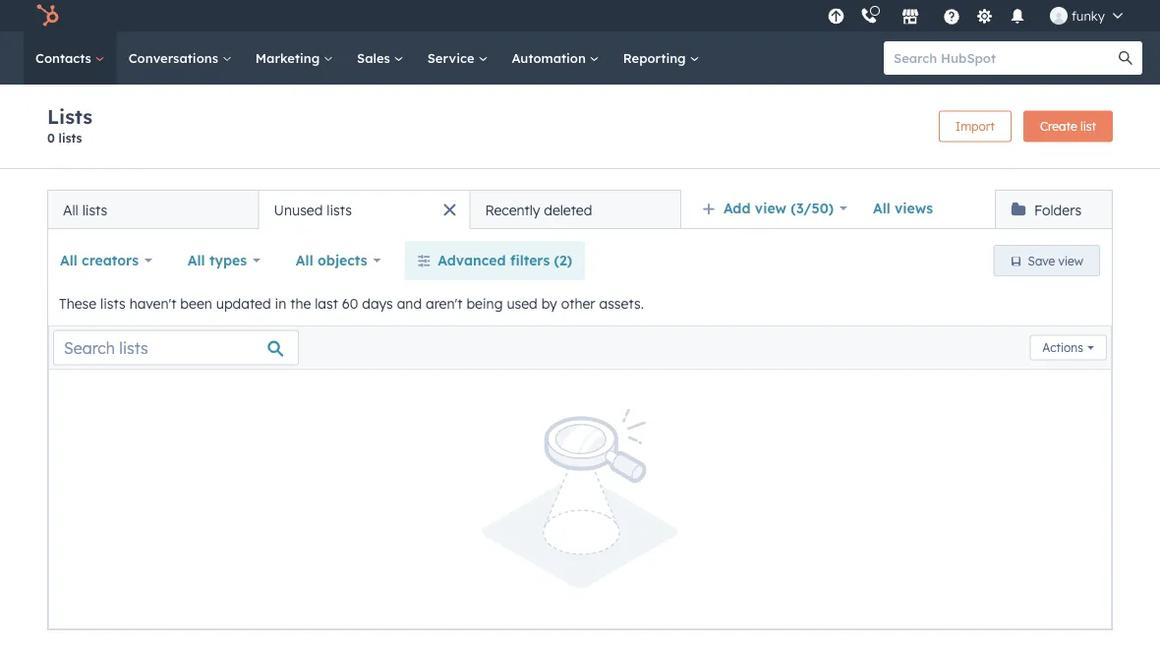 Task type: describe. For each thing, give the bounding box(es) containing it.
advanced filters (2)
[[438, 252, 572, 269]]

Search HubSpot search field
[[884, 41, 1125, 75]]

marketplaces button
[[890, 0, 931, 31]]

all for all lists
[[63, 201, 78, 218]]

notifications button
[[1001, 0, 1034, 31]]

settings image
[[976, 8, 994, 26]]

being
[[467, 295, 503, 312]]

reporting
[[623, 50, 690, 66]]

aren't
[[426, 295, 463, 312]]

views
[[895, 200, 933, 217]]

all types
[[188, 252, 247, 269]]

create list
[[1040, 119, 1096, 134]]

lists for all
[[82, 201, 107, 218]]

updated
[[216, 295, 271, 312]]

and
[[397, 295, 422, 312]]

60
[[342, 295, 358, 312]]

actions
[[1043, 340, 1084, 355]]

unused lists
[[274, 201, 352, 218]]

all views
[[873, 200, 933, 217]]

last
[[315, 295, 338, 312]]

add view (3/50) button
[[689, 189, 860, 228]]

in
[[275, 295, 286, 312]]

haven't
[[129, 295, 176, 312]]

actions button
[[1030, 335, 1107, 360]]

automation
[[512, 50, 590, 66]]

help image
[[943, 9, 961, 27]]

used
[[507, 295, 538, 312]]

unused lists button
[[259, 190, 470, 229]]

list
[[1081, 119, 1096, 134]]

search button
[[1109, 41, 1143, 75]]

0
[[47, 130, 55, 145]]

been
[[180, 295, 212, 312]]

conversations link
[[117, 31, 244, 85]]

lists
[[47, 104, 93, 129]]

lists banner
[[47, 104, 1113, 148]]

other
[[561, 295, 595, 312]]

lists inside lists 0 lists
[[59, 130, 82, 145]]

recently deleted
[[485, 201, 592, 218]]

view for save
[[1059, 253, 1084, 268]]

calling icon button
[[852, 3, 886, 29]]

lists for these
[[100, 295, 126, 312]]

marketplaces image
[[902, 9, 919, 27]]

all creators button
[[60, 247, 152, 274]]

recently
[[485, 201, 540, 218]]

service link
[[416, 31, 500, 85]]

all lists
[[63, 201, 107, 218]]

all types button
[[188, 247, 260, 274]]

import
[[956, 119, 995, 134]]

deleted
[[544, 201, 592, 218]]

these lists haven't been updated in the last 60 days and aren't being used by other assets.
[[59, 295, 644, 312]]

all for all objects
[[296, 252, 313, 269]]

(3/50)
[[791, 200, 834, 217]]

all views link
[[860, 189, 946, 228]]

create
[[1040, 119, 1077, 134]]

service
[[427, 50, 478, 66]]

marketing
[[255, 50, 324, 66]]

hubspot image
[[35, 4, 59, 28]]

lists 0 lists
[[47, 104, 93, 145]]

import link
[[939, 111, 1012, 142]]



Task type: vqa. For each thing, say whether or not it's contained in the screenshot.
All related to All objects
yes



Task type: locate. For each thing, give the bounding box(es) containing it.
funky menu
[[822, 0, 1137, 31]]

hubspot link
[[24, 4, 74, 28]]

days
[[362, 295, 393, 312]]

advanced
[[438, 252, 506, 269]]

view right "add"
[[755, 200, 787, 217]]

all left 'views'
[[873, 200, 891, 217]]

save view
[[1028, 253, 1084, 268]]

contacts link
[[24, 31, 117, 85]]

filters
[[510, 252, 550, 269]]

view right save
[[1059, 253, 1084, 268]]

types
[[209, 252, 247, 269]]

all objects
[[296, 252, 367, 269]]

help button
[[935, 0, 968, 31]]

all inside button
[[63, 201, 78, 218]]

these
[[59, 295, 97, 312]]

view inside button
[[1059, 253, 1084, 268]]

view
[[755, 200, 787, 217], [1059, 253, 1084, 268]]

lists inside button
[[327, 201, 352, 218]]

lists up all creators
[[82, 201, 107, 218]]

recently deleted button
[[470, 190, 681, 229]]

all for all views
[[873, 200, 891, 217]]

calling icon image
[[860, 8, 878, 25]]

all up all creators
[[63, 201, 78, 218]]

all left objects
[[296, 252, 313, 269]]

add view (3/50)
[[724, 200, 834, 217]]

marketing link
[[244, 31, 345, 85]]

lists right "0"
[[59, 130, 82, 145]]

funky
[[1072, 7, 1105, 24]]

lists right unused
[[327, 201, 352, 218]]

save
[[1028, 253, 1055, 268]]

0 horizontal spatial view
[[755, 200, 787, 217]]

lists inside button
[[82, 201, 107, 218]]

sales link
[[345, 31, 416, 85]]

save view button
[[994, 245, 1100, 276]]

all creators
[[60, 252, 139, 269]]

all inside popup button
[[296, 252, 313, 269]]

add
[[724, 200, 751, 217]]

(2)
[[554, 252, 572, 269]]

search image
[[1119, 51, 1133, 65]]

all
[[873, 200, 891, 217], [63, 201, 78, 218], [60, 252, 77, 269], [188, 252, 205, 269], [296, 252, 313, 269]]

all left "creators"
[[60, 252, 77, 269]]

0 vertical spatial view
[[755, 200, 787, 217]]

folders
[[1034, 201, 1082, 218]]

sales
[[357, 50, 394, 66]]

1 horizontal spatial view
[[1059, 253, 1084, 268]]

all inside popup button
[[188, 252, 205, 269]]

lists right these
[[100, 295, 126, 312]]

view inside "popup button"
[[755, 200, 787, 217]]

advanced filters (2) button
[[404, 241, 585, 280]]

all objects button
[[296, 247, 381, 274]]

all for all types
[[188, 252, 205, 269]]

creators
[[82, 252, 139, 269]]

notifications image
[[1009, 9, 1026, 27]]

create list link
[[1024, 111, 1113, 142]]

funky town image
[[1050, 7, 1068, 25]]

assets.
[[599, 295, 644, 312]]

automation link
[[500, 31, 611, 85]]

all for all creators
[[60, 252, 77, 269]]

lists for unused
[[327, 201, 352, 218]]

lists
[[59, 130, 82, 145], [82, 201, 107, 218], [327, 201, 352, 218], [100, 295, 126, 312]]

all inside 'popup button'
[[60, 252, 77, 269]]

view for add
[[755, 200, 787, 217]]

contacts
[[35, 50, 95, 66]]

upgrade link
[[824, 5, 848, 26]]

by
[[542, 295, 557, 312]]

unused
[[274, 201, 323, 218]]

settings link
[[972, 5, 997, 26]]

the
[[290, 295, 311, 312]]

funky button
[[1038, 0, 1135, 31]]

conversations
[[129, 50, 222, 66]]

all left types
[[188, 252, 205, 269]]

Search lists search field
[[53, 330, 299, 365]]

all lists button
[[47, 190, 259, 229]]

1 vertical spatial view
[[1059, 253, 1084, 268]]

objects
[[318, 252, 367, 269]]

upgrade image
[[827, 8, 845, 26]]

reporting link
[[611, 31, 711, 85]]



